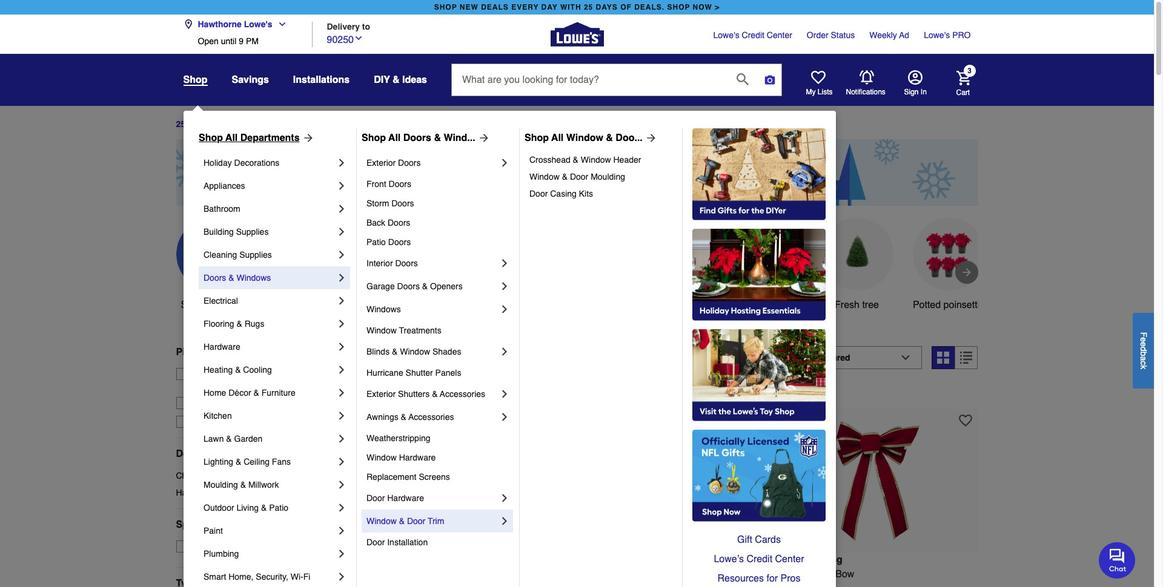 Task type: locate. For each thing, give the bounding box(es) containing it.
0 horizontal spatial ft
[[431, 570, 437, 580]]

exterior down hurricane
[[367, 390, 396, 399]]

doors up garage doors & openers
[[396, 259, 418, 269]]

2 shop from the left
[[362, 133, 386, 144]]

& left millwork at the bottom left of the page
[[240, 481, 246, 490]]

delivery
[[327, 22, 360, 31], [220, 347, 258, 358], [213, 418, 244, 427]]

1 100- from the left
[[356, 570, 375, 580]]

ft down door installation link
[[431, 570, 437, 580]]

holiday inside "holiday living 100-count 20.62-ft white incandescent plug- in christmas string lights"
[[356, 555, 391, 566]]

list view image
[[961, 352, 973, 364]]

all inside button
[[206, 300, 217, 311]]

1 horizontal spatial heart outline image
[[960, 414, 973, 428]]

& left doo...
[[606, 133, 613, 144]]

0 horizontal spatial 20.62-
[[404, 570, 431, 580]]

0 vertical spatial shop
[[183, 75, 208, 85]]

lighting & ceiling fans link
[[204, 451, 336, 474]]

None search field
[[452, 64, 783, 107]]

holiday inside holiday decorations 'link'
[[204, 158, 232, 168]]

door for casing
[[530, 189, 548, 199]]

delivery up heating & cooling on the left of the page
[[220, 347, 258, 358]]

1 vertical spatial hardware
[[399, 453, 436, 463]]

0 horizontal spatial chevron down image
[[273, 19, 287, 29]]

casing
[[551, 189, 577, 199]]

all up flooring
[[206, 300, 217, 311]]

2 horizontal spatial shop
[[525, 133, 549, 144]]

1 vertical spatial supplies
[[240, 250, 272, 260]]

1 horizontal spatial shop
[[668, 3, 691, 12]]

doors inside garage doors & openers "link"
[[397, 282, 420, 292]]

door left the installation
[[367, 538, 385, 548]]

20.62-
[[404, 570, 431, 580], [614, 570, 642, 580]]

doors up storm doors
[[389, 179, 412, 189]]

shop left "new"
[[434, 3, 457, 12]]

today
[[264, 370, 287, 379]]

patio down back
[[367, 238, 386, 247]]

living inside "holiday living 100-count 20.62-ft white incandescent plug- in christmas string lights"
[[394, 555, 422, 566]]

arrow right image up holiday decorations 'link'
[[300, 132, 314, 144]]

chevron right image for blinds & window shades
[[499, 346, 511, 358]]

e up d
[[1140, 338, 1149, 342]]

door inside "link"
[[367, 494, 385, 504]]

0 vertical spatial exterior
[[367, 158, 396, 168]]

2 horizontal spatial christmas
[[600, 584, 643, 588]]

patio up paint 'link'
[[269, 504, 289, 513]]

holiday inside holiday living 8.5-in w red bow
[[777, 555, 812, 566]]

moulding up outdoor
[[204, 481, 238, 490]]

chevron right image
[[336, 157, 348, 169], [499, 157, 511, 169], [336, 180, 348, 192], [336, 226, 348, 238], [336, 249, 348, 261], [499, 258, 511, 270], [336, 272, 348, 284], [336, 295, 348, 307], [499, 304, 511, 316], [336, 341, 348, 353], [499, 346, 511, 358], [336, 364, 348, 376], [499, 389, 511, 401], [336, 410, 348, 423], [499, 412, 511, 424], [336, 433, 348, 446], [336, 503, 348, 515], [336, 549, 348, 561], [336, 572, 348, 584]]

door down the replacement
[[367, 494, 385, 504]]

deals up flooring & rugs
[[219, 300, 244, 311]]

1 horizontal spatial in
[[589, 584, 597, 588]]

1 horizontal spatial 20.62-
[[614, 570, 642, 580]]

gift cards link
[[693, 531, 826, 550]]

exterior shutters & accessories
[[367, 390, 486, 399]]

all for window
[[552, 133, 564, 144]]

shop for shop all deals
[[181, 300, 204, 311]]

0 vertical spatial patio
[[367, 238, 386, 247]]

search image
[[737, 73, 749, 85]]

0 vertical spatial plug-
[[527, 570, 550, 580]]

doors inside storm doors link
[[392, 199, 414, 209]]

1 horizontal spatial string
[[646, 584, 671, 588]]

chevron right image for windows
[[499, 304, 511, 316]]

living down hanukkah decorations link
[[237, 504, 259, 513]]

special offers
[[176, 520, 241, 531]]

center for lowe's credit center
[[767, 30, 793, 40]]

chevron right image for lighting & ceiling fans
[[336, 456, 348, 469]]

0 horizontal spatial compare
[[378, 388, 413, 398]]

1 vertical spatial pickup
[[237, 370, 262, 379]]

0 horizontal spatial string
[[413, 584, 438, 588]]

of
[[621, 3, 632, 12]]

supplies up cleaning supplies
[[236, 227, 269, 237]]

arrow right image
[[300, 132, 314, 144], [476, 132, 490, 144], [643, 132, 658, 144]]

1 vertical spatial departments
[[176, 449, 235, 460]]

poinsettia
[[944, 300, 986, 311]]

1 horizontal spatial ft
[[642, 570, 647, 580]]

1 compare from the left
[[378, 388, 413, 398]]

count inside "holiday living 100-count 20.62-ft white incandescent plug- in christmas string lights"
[[375, 570, 401, 580]]

officially licensed n f l gifts. shop now. image
[[693, 430, 826, 523]]

1 vertical spatial hawthorne
[[194, 382, 235, 391]]

arrow right image inside shop all doors & wind... "link"
[[476, 132, 490, 144]]

25 days of deals link
[[176, 120, 244, 129]]

0 horizontal spatial in
[[356, 584, 364, 588]]

all down 25 days of deals
[[226, 133, 238, 144]]

1 vertical spatial delivery
[[220, 347, 258, 358]]

20.62- down the installation
[[404, 570, 431, 580]]

lowe's
[[714, 555, 744, 566]]

hardware up "replacement screens"
[[399, 453, 436, 463]]

windows down cleaning supplies link
[[237, 273, 271, 283]]

1 horizontal spatial plug-
[[566, 584, 589, 588]]

resources for pros link
[[693, 570, 826, 588]]

1 horizontal spatial departments
[[240, 133, 300, 144]]

doors inside back doors "link"
[[388, 218, 411, 228]]

delivery up 90250
[[327, 22, 360, 31]]

crosshead
[[530, 155, 571, 165]]

chat invite button image
[[1100, 543, 1137, 580]]

compare for 1001813120 "element" at the bottom of page
[[378, 388, 413, 398]]

deals right of
[[221, 120, 244, 129]]

0 vertical spatial center
[[767, 30, 793, 40]]

hawthorne down store
[[194, 382, 235, 391]]

supplies for cleaning supplies
[[240, 250, 272, 260]]

& right awnings
[[401, 413, 407, 423]]

1 horizontal spatial moulding
[[591, 172, 626, 182]]

living down the installation
[[394, 555, 422, 566]]

string down door installation link
[[413, 584, 438, 588]]

1 horizontal spatial living
[[394, 555, 422, 566]]

2 arrow right image from the left
[[476, 132, 490, 144]]

doors inside front doors link
[[389, 179, 412, 189]]

doors up led
[[397, 282, 420, 292]]

0 vertical spatial departments
[[240, 133, 300, 144]]

flooring & rugs link
[[204, 313, 336, 336]]

1 vertical spatial chevron down image
[[354, 33, 364, 43]]

2 horizontal spatial arrow right image
[[643, 132, 658, 144]]

1 exterior from the top
[[367, 158, 396, 168]]

window up blinds
[[367, 326, 397, 336]]

holiday decorations link
[[204, 152, 336, 175]]

chevron right image for electrical
[[336, 295, 348, 307]]

store
[[214, 370, 234, 379]]

2 20.62- from the left
[[614, 570, 642, 580]]

doors
[[404, 133, 432, 144], [398, 158, 421, 168], [389, 179, 412, 189], [392, 199, 414, 209], [388, 218, 411, 228], [388, 238, 411, 247], [396, 259, 418, 269], [204, 273, 226, 283], [397, 282, 420, 292]]

departments
[[240, 133, 300, 144], [176, 449, 235, 460]]

shades
[[433, 347, 462, 357]]

white
[[753, 300, 778, 311], [440, 570, 464, 580]]

0 horizontal spatial incandescent
[[467, 570, 525, 580]]

hardware down flooring
[[204, 342, 240, 352]]

0 horizontal spatial shop
[[434, 3, 457, 12]]

1 horizontal spatial white
[[753, 300, 778, 311]]

departments down lawn
[[176, 449, 235, 460]]

chevron right image for holiday decorations
[[336, 157, 348, 169]]

hawthorne for hawthorne lowe's
[[198, 19, 242, 29]]

compare for the 5013254527 element
[[799, 388, 834, 398]]

savings down pm
[[232, 75, 269, 85]]

hardware inside hardware link
[[204, 342, 240, 352]]

k
[[1140, 365, 1149, 370]]

order status
[[807, 30, 855, 40]]

string down multicolor
[[646, 584, 671, 588]]

shop new deals every day with 25 days of deals. shop now > link
[[432, 0, 723, 15]]

0 horizontal spatial 100-
[[356, 570, 375, 580]]

1 horizontal spatial 25
[[584, 3, 594, 12]]

heart outline image
[[749, 414, 763, 428], [960, 414, 973, 428]]

chevron right image for doors & windows
[[336, 272, 348, 284]]

offers
[[213, 520, 241, 531]]

2 incandescent from the left
[[694, 570, 752, 580]]

chevron right image for cleaning supplies
[[336, 249, 348, 261]]

2 string from the left
[[646, 584, 671, 588]]

0 vertical spatial chevron down image
[[273, 19, 287, 29]]

departments element
[[176, 448, 337, 461]]

shop down open
[[183, 75, 208, 85]]

0 horizontal spatial moulding
[[204, 481, 238, 490]]

decorations for christmas decorations
[[217, 471, 262, 481]]

doors down shop all doors & wind...
[[398, 158, 421, 168]]

1 horizontal spatial incandescent
[[694, 570, 752, 580]]

center up 8.5- on the bottom right
[[776, 555, 805, 566]]

1 vertical spatial savings
[[472, 300, 506, 311]]

& inside 'button'
[[266, 382, 272, 391]]

hardware inside door hardware "link"
[[387, 494, 424, 504]]

blinds
[[367, 347, 390, 357]]

0 vertical spatial moulding
[[591, 172, 626, 182]]

& right blinds
[[392, 347, 398, 357]]

b
[[1140, 352, 1149, 356]]

fast delivery
[[194, 418, 244, 427]]

2 horizontal spatial living
[[814, 555, 843, 566]]

25 right with
[[584, 3, 594, 12]]

plug-
[[527, 570, 550, 580], [566, 584, 589, 588]]

& down cleaning supplies
[[229, 273, 234, 283]]

1 string from the left
[[413, 584, 438, 588]]

holiday for holiday living 100-count 20.62-ft white incandescent plug- in christmas string lights
[[356, 555, 391, 566]]

savings
[[232, 75, 269, 85], [472, 300, 506, 311]]

pickup up free
[[176, 347, 208, 358]]

shop for shop all departments
[[199, 133, 223, 144]]

2 horizontal spatial in
[[921, 88, 927, 96]]

hanging decoration
[[651, 300, 696, 325]]

all inside "link"
[[389, 133, 401, 144]]

e
[[1140, 338, 1149, 342], [1140, 342, 1149, 347]]

1 lights from the left
[[441, 584, 467, 588]]

window down crosshead
[[530, 172, 560, 182]]

shop left 'now'
[[668, 3, 691, 12]]

chevron right image for smart home, security, wi-fi
[[336, 572, 348, 584]]

&
[[393, 75, 400, 85], [434, 133, 441, 144], [606, 133, 613, 144], [573, 155, 579, 165], [562, 172, 568, 182], [229, 273, 234, 283], [422, 282, 428, 292], [237, 319, 242, 329], [211, 347, 218, 358], [392, 347, 398, 357], [235, 366, 241, 375], [266, 382, 272, 391], [254, 389, 259, 398], [432, 390, 438, 399], [401, 413, 407, 423], [226, 435, 232, 444], [236, 458, 241, 467], [240, 481, 246, 490], [261, 504, 267, 513], [399, 517, 405, 527]]

2 ft from the left
[[642, 570, 647, 580]]

count inside '100-count 20.62-ft multicolor incandescent plug-in christmas string lights'
[[586, 570, 612, 580]]

20.62- inside '100-count 20.62-ft multicolor incandescent plug-in christmas string lights'
[[614, 570, 642, 580]]

doors inside shop all doors & wind... "link"
[[404, 133, 432, 144]]

fi
[[303, 573, 311, 583]]

in inside '100-count 20.62-ft multicolor incandescent plug-in christmas string lights'
[[589, 584, 597, 588]]

1 horizontal spatial lights
[[674, 584, 700, 588]]

led button
[[360, 218, 433, 313]]

hurricane
[[367, 369, 404, 378]]

departments up holiday decorations 'link'
[[240, 133, 300, 144]]

1 horizontal spatial 100-
[[566, 570, 586, 580]]

chevron right image for moulding & millwork
[[336, 479, 348, 492]]

100-count 20.62-ft multicolor incandescent plug-in christmas string lights
[[566, 570, 752, 588]]

hanging
[[655, 300, 691, 311]]

1 vertical spatial deals
[[219, 300, 244, 311]]

shop inside button
[[181, 300, 204, 311]]

holiday living 100-count 20.62-ft white incandescent plug- in christmas string lights
[[356, 555, 550, 588]]

shop down 25 days of deals
[[199, 133, 223, 144]]

3
[[968, 67, 972, 75]]

& left openers
[[422, 282, 428, 292]]

garage
[[367, 282, 395, 292]]

doors inside interior doors link
[[396, 259, 418, 269]]

storm doors link
[[367, 194, 511, 213]]

20.62- left multicolor
[[614, 570, 642, 580]]

0 horizontal spatial count
[[375, 570, 401, 580]]

plug- inside "holiday living 100-count 20.62-ft white incandescent plug- in christmas string lights"
[[527, 570, 550, 580]]

1 vertical spatial patio
[[269, 504, 289, 513]]

door left casing
[[530, 189, 548, 199]]

1 shop from the left
[[199, 133, 223, 144]]

doors for exterior
[[398, 158, 421, 168]]

wi-
[[291, 573, 303, 583]]

0 horizontal spatial pickup
[[176, 347, 208, 358]]

doors for front
[[389, 179, 412, 189]]

credit for lowe's
[[747, 555, 773, 566]]

1 vertical spatial plug-
[[566, 584, 589, 588]]

0 horizontal spatial heart outline image
[[749, 414, 763, 428]]

center left order
[[767, 30, 793, 40]]

1 20.62- from the left
[[404, 570, 431, 580]]

0 horizontal spatial savings
[[232, 75, 269, 85]]

2 count from the left
[[586, 570, 612, 580]]

ft left multicolor
[[642, 570, 647, 580]]

heating & cooling link
[[204, 359, 336, 382]]

credit up resources for pros link
[[747, 555, 773, 566]]

living inside holiday living 8.5-in w red bow
[[814, 555, 843, 566]]

doors & windows
[[204, 273, 271, 283]]

2 compare from the left
[[799, 388, 834, 398]]

holiday hosting essentials. image
[[693, 229, 826, 321]]

window treatments link
[[367, 321, 511, 341]]

0 horizontal spatial plug-
[[527, 570, 550, 580]]

lights down multicolor
[[674, 584, 700, 588]]

1 horizontal spatial patio
[[367, 238, 386, 247]]

1 incandescent from the left
[[467, 570, 525, 580]]

exterior up front
[[367, 158, 396, 168]]

living
[[237, 504, 259, 513], [394, 555, 422, 566], [814, 555, 843, 566]]

2 vertical spatial hardware
[[387, 494, 424, 504]]

arrow right image up crosshead & window header link
[[643, 132, 658, 144]]

center
[[767, 30, 793, 40], [776, 555, 805, 566]]

chevron down image
[[273, 19, 287, 29], [354, 33, 364, 43]]

25 left days
[[176, 120, 186, 129]]

1 horizontal spatial savings button
[[453, 218, 525, 313]]

potted poinsettia
[[913, 300, 986, 311]]

lowe's
[[244, 19, 273, 29], [714, 30, 740, 40], [924, 30, 951, 40], [238, 382, 264, 391]]

0 vertical spatial white
[[753, 300, 778, 311]]

0 vertical spatial deals
[[221, 120, 244, 129]]

& inside 'link'
[[240, 481, 246, 490]]

2 lights from the left
[[674, 584, 700, 588]]

shop
[[183, 75, 208, 85], [181, 300, 204, 311]]

shop up exterior doors
[[362, 133, 386, 144]]

supplies for building supplies
[[236, 227, 269, 237]]

1 vertical spatial in
[[793, 570, 801, 580]]

0 vertical spatial pickup
[[176, 347, 208, 358]]

0 vertical spatial in
[[444, 353, 455, 370]]

2 e from the top
[[1140, 342, 1149, 347]]

interior
[[367, 259, 393, 269]]

shop all departments
[[199, 133, 300, 144]]

compare
[[378, 388, 413, 398], [799, 388, 834, 398]]

doors inside patio doors link
[[388, 238, 411, 247]]

wind...
[[444, 133, 476, 144]]

doors down front doors
[[392, 199, 414, 209]]

decorations for holiday decorations
[[234, 158, 280, 168]]

compare inside 1001813120 "element"
[[378, 388, 413, 398]]

resources for pros
[[718, 574, 801, 585]]

& up heating
[[211, 347, 218, 358]]

ad
[[900, 30, 910, 40]]

smart home, security, wi-fi
[[204, 573, 311, 583]]

2 exterior from the top
[[367, 390, 396, 399]]

0 horizontal spatial white
[[440, 570, 464, 580]]

0 vertical spatial windows
[[237, 273, 271, 283]]

2 shop from the left
[[668, 3, 691, 12]]

shop inside "link"
[[362, 133, 386, 144]]

door for hardware
[[367, 494, 385, 504]]

1 horizontal spatial count
[[586, 570, 612, 580]]

incandescent inside "holiday living 100-count 20.62-ft white incandescent plug- in christmas string lights"
[[467, 570, 525, 580]]

diy
[[374, 75, 390, 85]]

0 horizontal spatial savings button
[[232, 69, 269, 91]]

string inside "holiday living 100-count 20.62-ft white incandescent plug- in christmas string lights"
[[413, 584, 438, 588]]

chevron right image for interior doors
[[499, 258, 511, 270]]

days
[[596, 3, 618, 12]]

1 horizontal spatial shop
[[362, 133, 386, 144]]

doors down storm doors
[[388, 218, 411, 228]]

100-count 20.62-ft multicolor incandescent plug-in christmas string lights link
[[566, 555, 768, 588]]

arrow right image for shop all departments
[[300, 132, 314, 144]]

2 100- from the left
[[566, 570, 586, 580]]

incandescent
[[467, 570, 525, 580], [694, 570, 752, 580]]

count
[[375, 570, 401, 580], [586, 570, 612, 580]]

hardware down "replacement screens"
[[387, 494, 424, 504]]

windows down garage
[[367, 305, 401, 315]]

1 arrow right image from the left
[[300, 132, 314, 144]]

for
[[767, 574, 778, 585]]

lowe's home improvement lists image
[[811, 70, 826, 85]]

doors & windows link
[[204, 267, 336, 290]]

shop up crosshead
[[525, 133, 549, 144]]

ft
[[431, 570, 437, 580], [642, 570, 647, 580]]

1 ft from the left
[[431, 570, 437, 580]]

1 vertical spatial credit
[[747, 555, 773, 566]]

1 horizontal spatial christmas
[[367, 584, 410, 588]]

doors up exterior doors link
[[404, 133, 432, 144]]

1 vertical spatial white
[[440, 570, 464, 580]]

my lists link
[[807, 70, 833, 97]]

0 horizontal spatial living
[[237, 504, 259, 513]]

1 vertical spatial moulding
[[204, 481, 238, 490]]

patio
[[367, 238, 386, 247], [269, 504, 289, 513]]

door installation
[[367, 538, 428, 548]]

90250 button
[[327, 31, 364, 47]]

credit up search image
[[742, 30, 765, 40]]

& down today
[[266, 382, 272, 391]]

0 horizontal spatial in
[[444, 353, 455, 370]]

2 vertical spatial delivery
[[213, 418, 244, 427]]

& inside button
[[393, 75, 400, 85]]

25
[[584, 3, 594, 12], [176, 120, 186, 129]]

hawthorne up open until 9 pm
[[198, 19, 242, 29]]

all up exterior doors
[[389, 133, 401, 144]]

delivery up lawn & garden
[[213, 418, 244, 427]]

3 shop from the left
[[525, 133, 549, 144]]

1 vertical spatial center
[[776, 555, 805, 566]]

building
[[204, 227, 234, 237]]

chevron right image
[[336, 203, 348, 215], [499, 281, 511, 293], [336, 318, 348, 330], [336, 387, 348, 399], [336, 456, 348, 469], [336, 479, 348, 492], [499, 493, 511, 505], [499, 516, 511, 528], [336, 526, 348, 538]]

window & door moulding link
[[530, 169, 674, 185]]

chevron right image for building supplies
[[336, 226, 348, 238]]

1 vertical spatial accessories
[[409, 413, 454, 423]]

doors inside exterior doors link
[[398, 158, 421, 168]]

weekly ad
[[870, 30, 910, 40]]

doors for patio
[[388, 238, 411, 247]]

accessories up weatherstripping link
[[409, 413, 454, 423]]

1 horizontal spatial windows
[[367, 305, 401, 315]]

1 horizontal spatial chevron down image
[[354, 33, 364, 43]]

ft inside '100-count 20.62-ft multicolor incandescent plug-in christmas string lights'
[[642, 570, 647, 580]]

0 vertical spatial supplies
[[236, 227, 269, 237]]

& right shutters
[[432, 390, 438, 399]]

all up crosshead
[[552, 133, 564, 144]]

& up casing
[[562, 172, 568, 182]]

hardware inside window hardware link
[[399, 453, 436, 463]]

0 horizontal spatial arrow right image
[[300, 132, 314, 144]]

savings up window treatments 'link'
[[472, 300, 506, 311]]

hawthorne lowe's & nearby stores button
[[194, 381, 326, 393]]

holiday for holiday living 8.5-in w red bow
[[777, 555, 812, 566]]

5013254527 element
[[777, 387, 834, 399]]

visit the lowe's toy shop. image
[[693, 330, 826, 422]]

window & door trim link
[[367, 510, 499, 533]]

kitchen
[[204, 412, 232, 421]]

chevron right image for bathroom
[[336, 203, 348, 215]]

1 vertical spatial shop
[[181, 300, 204, 311]]

1 horizontal spatial compare
[[799, 388, 834, 398]]

moulding down crosshead & window header link
[[591, 172, 626, 182]]

supplies down building supplies link
[[240, 250, 272, 260]]

3 arrow right image from the left
[[643, 132, 658, 144]]

doors for interior
[[396, 259, 418, 269]]

paint link
[[204, 520, 336, 543]]

exterior for exterior doors
[[367, 158, 396, 168]]

198
[[356, 353, 380, 370]]

0 vertical spatial hardware
[[204, 342, 240, 352]]

0 horizontal spatial lights
[[441, 584, 467, 588]]

in inside "holiday living 100-count 20.62-ft white incandescent plug- in christmas string lights"
[[356, 584, 364, 588]]

arrow right image inside shop all window & doo... link
[[643, 132, 658, 144]]

day
[[542, 3, 558, 12]]

arrow right image for shop all doors & wind...
[[476, 132, 490, 144]]

shop left the electrical
[[181, 300, 204, 311]]

center for lowe's credit center
[[776, 555, 805, 566]]

free
[[194, 370, 212, 379]]

blinds & window shades
[[367, 347, 462, 357]]

1 count from the left
[[375, 570, 401, 580]]

holiday for holiday decorations
[[204, 158, 232, 168]]

compare inside the 5013254527 element
[[799, 388, 834, 398]]

chevron right image for awnings & accessories
[[499, 412, 511, 424]]

christmas inside "holiday living 100-count 20.62-ft white incandescent plug- in christmas string lights"
[[367, 584, 410, 588]]

decorations inside 'link'
[[234, 158, 280, 168]]

deals inside button
[[219, 300, 244, 311]]

doors down cleaning on the left top of page
[[204, 273, 226, 283]]

front doors
[[367, 179, 412, 189]]

1 horizontal spatial savings
[[472, 300, 506, 311]]

exterior for exterior shutters & accessories
[[367, 390, 396, 399]]

lists
[[818, 88, 833, 96]]

accessories down panels
[[440, 390, 486, 399]]

0 vertical spatial hawthorne
[[198, 19, 242, 29]]

lowe's home improvement cart image
[[957, 71, 971, 85]]

0 horizontal spatial 25
[[176, 120, 186, 129]]

& right diy
[[393, 75, 400, 85]]

arrow right image up exterior doors link
[[476, 132, 490, 144]]

0 horizontal spatial windows
[[237, 273, 271, 283]]

100- inside '100-count 20.62-ft multicolor incandescent plug-in christmas string lights'
[[566, 570, 586, 580]]

moulding inside moulding & millwork 'link'
[[204, 481, 238, 490]]

lights inside '100-count 20.62-ft multicolor incandescent plug-in christmas string lights'
[[674, 584, 700, 588]]

arrow right image inside shop all departments link
[[300, 132, 314, 144]]



Task type: describe. For each thing, give the bounding box(es) containing it.
resources
[[718, 574, 764, 585]]

hanukkah decorations
[[176, 488, 262, 498]]

fresh tree button
[[821, 218, 894, 313]]

doors for garage
[[397, 282, 420, 292]]

window up the hurricane shutter panels
[[400, 347, 430, 357]]

Search Query text field
[[452, 64, 727, 96]]

doors for back
[[388, 218, 411, 228]]

lighting & ceiling fans
[[204, 458, 291, 467]]

white inside "holiday living 100-count 20.62-ft white incandescent plug- in christmas string lights"
[[440, 570, 464, 580]]

weatherstripping
[[367, 434, 431, 444]]

replacement screens
[[367, 473, 450, 483]]

all for departments
[[226, 133, 238, 144]]

living for in
[[814, 555, 843, 566]]

ceiling
[[244, 458, 270, 467]]

electrical link
[[204, 290, 336, 313]]

interior doors link
[[367, 252, 499, 275]]

cleaning supplies
[[204, 250, 272, 260]]

100- inside "holiday living 100-count 20.62-ft white incandescent plug- in christmas string lights"
[[356, 570, 375, 580]]

chevron right image for outdoor living & patio
[[336, 503, 348, 515]]

home
[[204, 389, 226, 398]]

ft inside "holiday living 100-count 20.62-ft white incandescent plug- in christmas string lights"
[[431, 570, 437, 580]]

hanging decoration button
[[637, 218, 710, 327]]

chevron right image for paint
[[336, 526, 348, 538]]

1 vertical spatial 25
[[176, 120, 186, 129]]

0 horizontal spatial patio
[[269, 504, 289, 513]]

window up the replacement
[[367, 453, 397, 463]]

& right the décor
[[254, 389, 259, 398]]

hardware link
[[204, 336, 336, 359]]

red
[[816, 570, 833, 580]]

doors inside 'doors & windows' link
[[204, 273, 226, 283]]

arrow right image for shop all window & doo...
[[643, 132, 658, 144]]

hanukkah
[[176, 488, 214, 498]]

bathroom link
[[204, 198, 336, 221]]

door for installation
[[367, 538, 385, 548]]

in inside holiday living 8.5-in w red bow
[[793, 570, 801, 580]]

& down hanukkah decorations link
[[261, 504, 267, 513]]

storm
[[367, 199, 389, 209]]

outdoor
[[204, 504, 234, 513]]

chevron right image for kitchen
[[336, 410, 348, 423]]

multicolor
[[650, 570, 691, 580]]

lowe's home improvement account image
[[908, 70, 923, 85]]

lowe's credit center
[[714, 555, 805, 566]]

shop all deals button
[[176, 218, 249, 313]]

lowe's down >
[[714, 30, 740, 40]]

door casing kits link
[[530, 185, 674, 202]]

door left trim
[[407, 517, 426, 527]]

0 vertical spatial delivery
[[327, 22, 360, 31]]

window inside 'link'
[[367, 326, 397, 336]]

1 vertical spatial windows
[[367, 305, 401, 315]]

christmas inside '100-count 20.62-ft multicolor incandescent plug-in christmas string lights'
[[600, 584, 643, 588]]

products
[[384, 353, 440, 370]]

furniture
[[262, 389, 296, 398]]

shop new deals every day with 25 days of deals. shop now >
[[434, 3, 720, 12]]

shop button
[[183, 74, 208, 86]]

shop all window & doo...
[[525, 133, 643, 144]]

back doors
[[367, 218, 411, 228]]

chevron right image for plumbing
[[336, 549, 348, 561]]

plumbing
[[204, 550, 239, 560]]

chevron right image for exterior doors
[[499, 157, 511, 169]]

arrow right image
[[961, 267, 973, 279]]

0 vertical spatial 25
[[584, 3, 594, 12]]

lowe's left pro
[[924, 30, 951, 40]]

lowe's credit center link
[[693, 550, 826, 570]]

lowe's credit center link
[[714, 29, 793, 41]]

pro
[[953, 30, 971, 40]]

all for doors
[[389, 133, 401, 144]]

lowe's pro
[[924, 30, 971, 40]]

0 vertical spatial savings button
[[232, 69, 269, 91]]

hawthorne for hawthorne lowe's & nearby stores
[[194, 382, 235, 391]]

rugs
[[245, 319, 265, 329]]

lowe's home improvement logo image
[[551, 8, 604, 61]]

chevron right image for flooring & rugs
[[336, 318, 348, 330]]

& right store
[[235, 366, 241, 375]]

doors for storm
[[392, 199, 414, 209]]

shop all window & doo... link
[[525, 131, 658, 145]]

garage doors & openers link
[[367, 275, 499, 298]]

chevron right image for appliances
[[336, 180, 348, 192]]

camera image
[[764, 74, 776, 86]]

1 shop from the left
[[434, 3, 457, 12]]

chevron right image for heating & cooling
[[336, 364, 348, 376]]

living for patio
[[237, 504, 259, 513]]

location image
[[183, 19, 193, 29]]

chevron right image for exterior shutters & accessories
[[499, 389, 511, 401]]

2 heart outline image from the left
[[960, 414, 973, 428]]

0 vertical spatial savings
[[232, 75, 269, 85]]

all for deals
[[206, 300, 217, 311]]

fast
[[194, 418, 211, 427]]

hardware for door hardware
[[387, 494, 424, 504]]

lowe's down free store pickup today at:
[[238, 382, 264, 391]]

& up door installation at left bottom
[[399, 517, 405, 527]]

appliances
[[204, 181, 245, 191]]

décor
[[229, 389, 251, 398]]

new
[[460, 3, 479, 12]]

deals
[[481, 3, 509, 12]]

grid view image
[[938, 352, 950, 364]]

shop for shop all doors & wind...
[[362, 133, 386, 144]]

lights inside "holiday living 100-count 20.62-ft white incandescent plug- in christmas string lights"
[[441, 584, 467, 588]]

building supplies link
[[204, 221, 336, 244]]

198 products in holiday decorations
[[356, 353, 600, 370]]

exterior shutters & accessories link
[[367, 383, 499, 406]]

ideas
[[403, 75, 427, 85]]

window hardware link
[[367, 449, 511, 468]]

moulding inside window & door moulding link
[[591, 172, 626, 182]]

find gifts for the diyer. image
[[693, 129, 826, 221]]

days
[[188, 120, 208, 129]]

cleaning
[[204, 250, 237, 260]]

window up door installation at left bottom
[[367, 517, 397, 527]]

chevron down image inside 90250 'button'
[[354, 33, 364, 43]]

decoration
[[651, 314, 696, 325]]

exterior doors link
[[367, 152, 499, 175]]

chevron right image for lawn & garden
[[336, 433, 348, 446]]

patio doors link
[[367, 233, 511, 252]]

weekly
[[870, 30, 898, 40]]

window treatments
[[367, 326, 442, 336]]

window hardware
[[367, 453, 436, 463]]

door down crosshead & window header
[[570, 172, 589, 182]]

back doors link
[[367, 213, 511, 233]]

0 vertical spatial accessories
[[440, 390, 486, 399]]

decorations for hanukkah decorations
[[217, 488, 262, 498]]

christmas decorations
[[176, 471, 262, 481]]

lawn
[[204, 435, 224, 444]]

25 days of deals. shop new deals every day. while supplies last. image
[[176, 139, 979, 206]]

living for count
[[394, 555, 422, 566]]

0 horizontal spatial departments
[[176, 449, 235, 460]]

tree
[[863, 300, 880, 311]]

chevron right image for garage doors & openers
[[499, 281, 511, 293]]

1 horizontal spatial pickup
[[237, 370, 262, 379]]

free store pickup today at:
[[194, 370, 299, 379]]

window up crosshead & window header
[[567, 133, 604, 144]]

chevron right image for home décor & furniture
[[336, 387, 348, 399]]

chevron right image for hardware
[[336, 341, 348, 353]]

diy & ideas
[[374, 75, 427, 85]]

plug- inside '100-count 20.62-ft multicolor incandescent plug-in christmas string lights'
[[566, 584, 589, 588]]

smart
[[204, 573, 226, 583]]

& left rugs
[[237, 319, 242, 329]]

garage doors & openers
[[367, 282, 463, 292]]

front doors link
[[367, 175, 511, 194]]

lawn & garden
[[204, 435, 263, 444]]

screens
[[419, 473, 450, 483]]

front
[[367, 179, 387, 189]]

fans
[[272, 458, 291, 467]]

20.62- inside "holiday living 100-count 20.62-ft white incandescent plug- in christmas string lights"
[[404, 570, 431, 580]]

0 horizontal spatial christmas
[[176, 471, 214, 481]]

c
[[1140, 361, 1149, 365]]

crosshead & window header link
[[530, 152, 674, 169]]

lowe's credit center
[[714, 30, 793, 40]]

treatments
[[399, 326, 442, 336]]

& right lawn
[[226, 435, 232, 444]]

1 vertical spatial savings button
[[453, 218, 525, 313]]

chevron right image for window & door trim
[[499, 516, 511, 528]]

& up "window & door moulding"
[[573, 155, 579, 165]]

openers
[[430, 282, 463, 292]]

string inside '100-count 20.62-ft multicolor incandescent plug-in christmas string lights'
[[646, 584, 671, 588]]

& left wind...
[[434, 133, 441, 144]]

weekly ad link
[[870, 29, 910, 41]]

awnings
[[367, 413, 399, 423]]

shop all doors & wind... link
[[362, 131, 490, 145]]

& left ceiling
[[236, 458, 241, 467]]

window up window & door moulding link
[[581, 155, 611, 165]]

incandescent inside '100-count 20.62-ft multicolor incandescent plug-in christmas string lights'
[[694, 570, 752, 580]]

flooring
[[204, 319, 234, 329]]

sign in
[[905, 88, 927, 96]]

lowe's up pm
[[244, 19, 273, 29]]

led
[[387, 300, 406, 311]]

savings inside savings button
[[472, 300, 506, 311]]

fresh
[[835, 300, 860, 311]]

my
[[807, 88, 816, 96]]

on sale
[[198, 542, 229, 552]]

in inside button
[[921, 88, 927, 96]]

shop for shop
[[183, 75, 208, 85]]

shop for shop all window & doo...
[[525, 133, 549, 144]]

white inside button
[[753, 300, 778, 311]]

1001813120 element
[[356, 387, 413, 399]]

hardware for window hardware
[[399, 453, 436, 463]]

credit for lowe's
[[742, 30, 765, 40]]

windows link
[[367, 298, 499, 321]]

back
[[367, 218, 386, 228]]

patio doors
[[367, 238, 411, 247]]

chevron right image for door hardware
[[499, 493, 511, 505]]

1 heart outline image from the left
[[749, 414, 763, 428]]

>
[[715, 3, 720, 12]]

lowe's home improvement notification center image
[[860, 70, 874, 85]]

1 e from the top
[[1140, 338, 1149, 342]]



Task type: vqa. For each thing, say whether or not it's contained in the screenshot.
Pickup
yes



